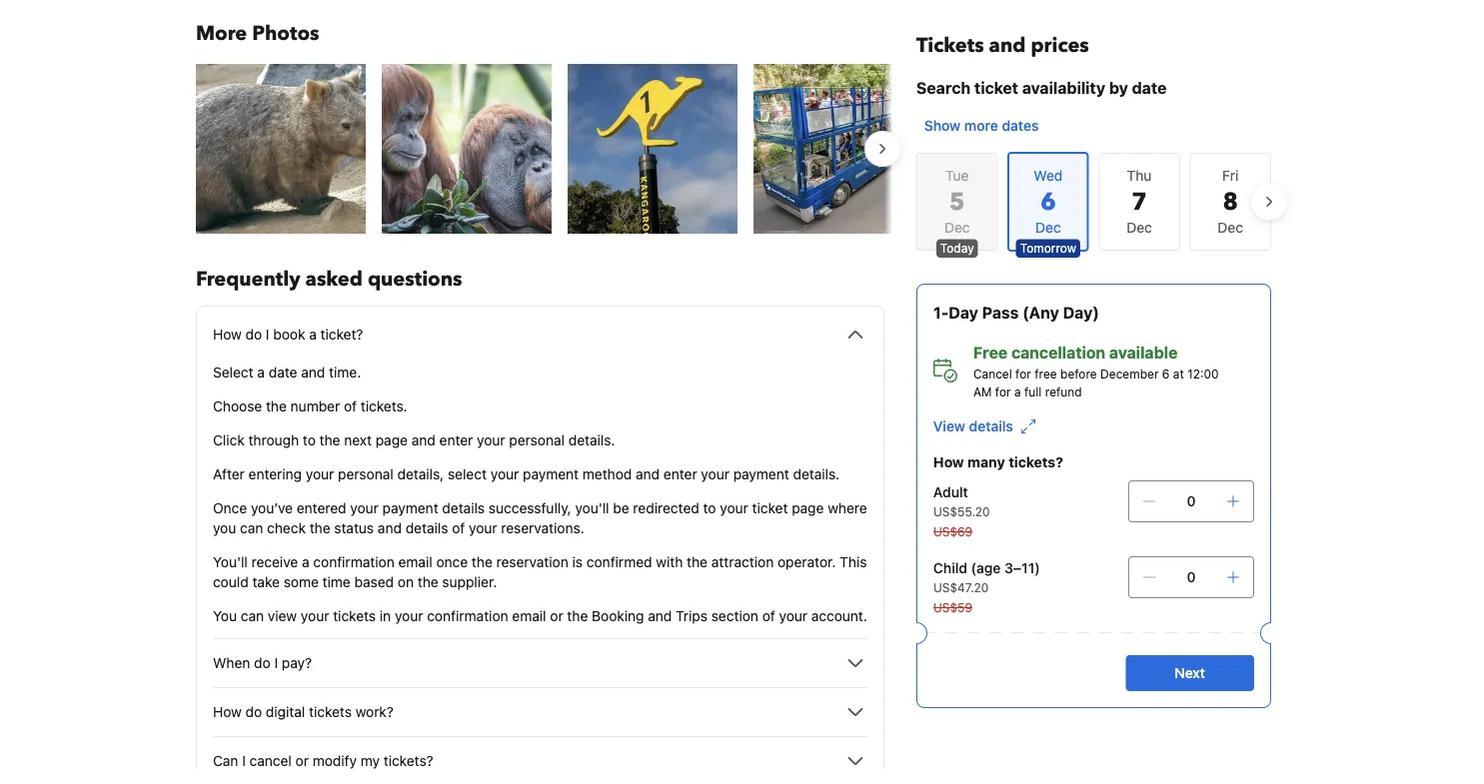 Task type: describe. For each thing, give the bounding box(es) containing it.
0 horizontal spatial of
[[344, 398, 357, 415]]

method
[[583, 466, 632, 483]]

and left prices
[[989, 32, 1026, 59]]

through
[[248, 432, 299, 449]]

when do i pay?
[[213, 655, 312, 672]]

by
[[1109, 78, 1128, 97]]

trips
[[676, 608, 708, 625]]

book
[[273, 326, 305, 343]]

the inside once you've entered your payment details successfully, you'll be redirected to your ticket page where you can check the status and details of your reservations.
[[310, 520, 330, 537]]

tue 5 dec today
[[940, 167, 974, 255]]

section
[[711, 608, 759, 625]]

next
[[1175, 665, 1205, 682]]

attraction
[[711, 554, 774, 571]]

how do i book a ticket? button
[[213, 323, 867, 347]]

do for book
[[245, 326, 262, 343]]

how do i book a ticket?
[[213, 326, 363, 343]]

reservation
[[496, 554, 568, 571]]

when do i pay? button
[[213, 652, 867, 676]]

free cancellation available cancel for free before december 6 at 12:00 am for a full refund
[[973, 343, 1219, 399]]

the right or
[[567, 608, 588, 625]]

0 for adult
[[1187, 493, 1196, 510]]

december
[[1100, 367, 1159, 381]]

details,
[[397, 466, 444, 483]]

today
[[940, 241, 974, 255]]

booking
[[592, 608, 644, 625]]

and inside once you've entered your payment details successfully, you'll be redirected to your ticket page where you can check the status and details of your reservations.
[[378, 520, 402, 537]]

you
[[213, 520, 236, 537]]

2 horizontal spatial payment
[[733, 466, 789, 483]]

pass
[[982, 303, 1019, 322]]

a inside you'll receive a confirmation email once the reservation is confirmed with the attraction operator. this could take some time based on the supplier.
[[302, 554, 309, 571]]

based
[[354, 574, 394, 591]]

after entering your personal details, select your payment method and enter your payment details.
[[213, 466, 840, 483]]

8
[[1223, 185, 1238, 218]]

tickets inside "dropdown button"
[[309, 704, 352, 721]]

day
[[949, 303, 978, 322]]

0 horizontal spatial page
[[376, 432, 408, 449]]

the up through on the left bottom of the page
[[266, 398, 287, 415]]

adult
[[933, 484, 968, 501]]

at
[[1173, 367, 1184, 381]]

digital
[[266, 704, 305, 721]]

entering
[[248, 466, 302, 483]]

free
[[1035, 367, 1057, 381]]

be
[[613, 500, 629, 517]]

dec for 5
[[944, 219, 970, 236]]

do for pay?
[[254, 655, 271, 672]]

when
[[213, 655, 250, 672]]

tickets
[[916, 32, 984, 59]]

thu
[[1127, 167, 1152, 184]]

a right select
[[257, 364, 265, 381]]

1 vertical spatial details
[[442, 500, 485, 517]]

1 vertical spatial details.
[[793, 466, 840, 483]]

3–11)
[[1005, 560, 1040, 577]]

time.
[[329, 364, 361, 381]]

redirected
[[633, 500, 699, 517]]

confirmation inside you'll receive a confirmation email once the reservation is confirmed with the attraction operator. this could take some time based on the supplier.
[[313, 554, 395, 571]]

1-
[[933, 303, 949, 322]]

tickets?
[[1009, 454, 1063, 471]]

cancel
[[973, 367, 1012, 381]]

frequently
[[196, 266, 300, 293]]

you can view your tickets in your confirmation email or the booking and trips section of your account.
[[213, 608, 867, 625]]

1 horizontal spatial date
[[1132, 78, 1167, 97]]

fri
[[1222, 167, 1239, 184]]

check
[[267, 520, 306, 537]]

work?
[[355, 704, 394, 721]]

cancellation
[[1011, 343, 1106, 362]]

free
[[973, 343, 1008, 362]]

refund
[[1045, 385, 1082, 399]]

once
[[213, 500, 247, 517]]

email inside you'll receive a confirmation email once the reservation is confirmed with the attraction operator. this could take some time based on the supplier.
[[398, 554, 432, 571]]

could
[[213, 574, 249, 591]]

can inside once you've entered your payment details successfully, you'll be redirected to your ticket page where you can check the status and details of your reservations.
[[240, 520, 263, 537]]

questions
[[368, 266, 462, 293]]

dates
[[1002, 117, 1039, 134]]

operator.
[[778, 554, 836, 571]]

select
[[213, 364, 253, 381]]

on
[[398, 574, 414, 591]]

1 horizontal spatial personal
[[509, 432, 565, 449]]

the up supplier.
[[472, 554, 493, 571]]

and up details,
[[412, 432, 436, 449]]

(any
[[1023, 303, 1059, 322]]

how do digital tickets work?
[[213, 704, 394, 721]]

a inside dropdown button
[[309, 326, 317, 343]]

more photos
[[196, 20, 319, 47]]

and up redirected
[[636, 466, 660, 483]]

view details link
[[933, 417, 1035, 437]]

once you've entered your payment details successfully, you'll be redirected to your ticket page where you can check the status and details of your reservations.
[[213, 500, 867, 537]]

tickets and prices
[[916, 32, 1089, 59]]

region containing 5
[[900, 144, 1287, 260]]

frequently asked questions
[[196, 266, 462, 293]]

payment inside once you've entered your payment details successfully, you'll be redirected to your ticket page where you can check the status and details of your reservations.
[[382, 500, 438, 517]]

us$59
[[933, 601, 972, 615]]

number
[[290, 398, 340, 415]]

is
[[572, 554, 583, 571]]



Task type: vqa. For each thing, say whether or not it's contained in the screenshot.
tickets
yes



Task type: locate. For each thing, give the bounding box(es) containing it.
how inside "dropdown button"
[[213, 704, 242, 721]]

details inside view details link
[[969, 418, 1013, 435]]

us$55.20
[[933, 505, 990, 519]]

0 horizontal spatial i
[[266, 326, 269, 343]]

a inside free cancellation available cancel for free before december 6 at 12:00 am for a full refund
[[1014, 385, 1021, 399]]

ticket up attraction
[[752, 500, 788, 517]]

1 vertical spatial i
[[274, 655, 278, 672]]

of inside once you've entered your payment details successfully, you'll be redirected to your ticket page where you can check the status and details of your reservations.
[[452, 520, 465, 537]]

1 vertical spatial how
[[933, 454, 964, 471]]

how up adult on the right
[[933, 454, 964, 471]]

i for pay?
[[274, 655, 278, 672]]

0 vertical spatial 0
[[1187, 493, 1196, 510]]

enter up select
[[439, 432, 473, 449]]

1 horizontal spatial enter
[[664, 466, 697, 483]]

status
[[334, 520, 374, 537]]

i
[[266, 326, 269, 343], [274, 655, 278, 672]]

1 horizontal spatial email
[[512, 608, 546, 625]]

your
[[477, 432, 505, 449], [306, 466, 334, 483], [491, 466, 519, 483], [701, 466, 730, 483], [350, 500, 379, 517], [720, 500, 748, 517], [469, 520, 497, 537], [301, 608, 329, 625], [395, 608, 423, 625], [779, 608, 808, 625]]

dec for 7
[[1127, 219, 1152, 236]]

receive
[[251, 554, 298, 571]]

for
[[1016, 367, 1031, 381], [995, 385, 1011, 399]]

email left or
[[512, 608, 546, 625]]

0 horizontal spatial details.
[[568, 432, 615, 449]]

do inside how do digital tickets work? "dropdown button"
[[245, 704, 262, 721]]

date down 'how do i book a ticket?' in the left top of the page
[[269, 364, 297, 381]]

a right book at left
[[309, 326, 317, 343]]

1 vertical spatial confirmation
[[427, 608, 508, 625]]

1 horizontal spatial confirmation
[[427, 608, 508, 625]]

1 horizontal spatial dec
[[1127, 219, 1152, 236]]

2 0 from the top
[[1187, 569, 1196, 586]]

full
[[1024, 385, 1042, 399]]

email
[[398, 554, 432, 571], [512, 608, 546, 625]]

how many tickets?
[[933, 454, 1063, 471]]

1 vertical spatial can
[[241, 608, 264, 625]]

details up once
[[405, 520, 448, 537]]

click
[[213, 432, 245, 449]]

you'll
[[213, 554, 248, 571]]

email up on
[[398, 554, 432, 571]]

0 horizontal spatial personal
[[338, 466, 394, 483]]

page
[[376, 432, 408, 449], [792, 500, 824, 517]]

a up some
[[302, 554, 309, 571]]

show
[[924, 117, 961, 134]]

do right when
[[254, 655, 271, 672]]

0 for child (age 3–11)
[[1187, 569, 1196, 586]]

details down 'am'
[[969, 418, 1013, 435]]

1 0 from the top
[[1187, 493, 1196, 510]]

6
[[1162, 367, 1170, 381]]

(age
[[971, 560, 1001, 577]]

0 horizontal spatial ticket
[[752, 500, 788, 517]]

for right 'am'
[[995, 385, 1011, 399]]

enter up redirected
[[664, 466, 697, 483]]

region
[[180, 56, 923, 242], [900, 144, 1287, 260]]

0 horizontal spatial for
[[995, 385, 1011, 399]]

tickets left in
[[333, 608, 376, 625]]

dec down the 7
[[1127, 219, 1152, 236]]

details.
[[568, 432, 615, 449], [793, 466, 840, 483]]

i for book
[[266, 326, 269, 343]]

prices
[[1031, 32, 1089, 59]]

a left full
[[1014, 385, 1021, 399]]

for up full
[[1016, 367, 1031, 381]]

1 vertical spatial date
[[269, 364, 297, 381]]

1 vertical spatial to
[[703, 500, 716, 517]]

where
[[828, 500, 867, 517]]

i inside 'dropdown button'
[[274, 655, 278, 672]]

0 horizontal spatial date
[[269, 364, 297, 381]]

how for how many tickets?
[[933, 454, 964, 471]]

how do i book a ticket? element
[[213, 347, 867, 627]]

personal
[[509, 432, 565, 449], [338, 466, 394, 483]]

1 horizontal spatial ticket
[[974, 78, 1018, 97]]

1 vertical spatial email
[[512, 608, 546, 625]]

payment up successfully,
[[523, 466, 579, 483]]

1 horizontal spatial of
[[452, 520, 465, 537]]

0 vertical spatial i
[[266, 326, 269, 343]]

us$69
[[933, 525, 973, 539]]

0 vertical spatial details
[[969, 418, 1013, 435]]

0 vertical spatial do
[[245, 326, 262, 343]]

1 vertical spatial do
[[254, 655, 271, 672]]

how for how do digital tickets work?
[[213, 704, 242, 721]]

0 horizontal spatial to
[[303, 432, 316, 449]]

how inside dropdown button
[[213, 326, 242, 343]]

1 vertical spatial page
[[792, 500, 824, 517]]

and right status
[[378, 520, 402, 537]]

0 horizontal spatial payment
[[382, 500, 438, 517]]

show more dates
[[924, 117, 1039, 134]]

tickets.
[[361, 398, 407, 415]]

0 vertical spatial email
[[398, 554, 432, 571]]

do left digital
[[245, 704, 262, 721]]

to right redirected
[[703, 500, 716, 517]]

how do digital tickets work? button
[[213, 701, 867, 725]]

date right by
[[1132, 78, 1167, 97]]

0 vertical spatial confirmation
[[313, 554, 395, 571]]

account.
[[811, 608, 867, 625]]

child
[[933, 560, 967, 577]]

2 vertical spatial of
[[762, 608, 775, 625]]

0 vertical spatial personal
[[509, 432, 565, 449]]

0 vertical spatial ticket
[[974, 78, 1018, 97]]

2 horizontal spatial of
[[762, 608, 775, 625]]

to inside once you've entered your payment details successfully, you'll be redirected to your ticket page where you can check the status and details of your reservations.
[[703, 500, 716, 517]]

with
[[656, 554, 683, 571]]

of right section
[[762, 608, 775, 625]]

0 vertical spatial details.
[[568, 432, 615, 449]]

confirmed
[[587, 554, 652, 571]]

and left the "time."
[[301, 364, 325, 381]]

how
[[213, 326, 242, 343], [933, 454, 964, 471], [213, 704, 242, 721]]

dec
[[944, 219, 970, 236], [1127, 219, 1152, 236], [1218, 219, 1243, 236]]

2 vertical spatial details
[[405, 520, 448, 537]]

2 vertical spatial do
[[245, 704, 262, 721]]

ticket
[[974, 78, 1018, 97], [752, 500, 788, 517]]

0 vertical spatial tickets
[[333, 608, 376, 625]]

how up select
[[213, 326, 242, 343]]

dec up 'today'
[[944, 219, 970, 236]]

0 vertical spatial can
[[240, 520, 263, 537]]

asked
[[305, 266, 363, 293]]

confirmation down supplier.
[[427, 608, 508, 625]]

the left 'next'
[[319, 432, 340, 449]]

0 vertical spatial how
[[213, 326, 242, 343]]

this
[[840, 554, 867, 571]]

2 vertical spatial how
[[213, 704, 242, 721]]

do inside when do i pay? 'dropdown button'
[[254, 655, 271, 672]]

i inside dropdown button
[[266, 326, 269, 343]]

i left book at left
[[266, 326, 269, 343]]

next
[[344, 432, 372, 449]]

and left trips
[[648, 608, 672, 625]]

search
[[916, 78, 971, 97]]

photos
[[252, 20, 319, 47]]

entered
[[297, 500, 346, 517]]

of up once
[[452, 520, 465, 537]]

details. up where
[[793, 466, 840, 483]]

confirmation up time
[[313, 554, 395, 571]]

select a date and time.
[[213, 364, 361, 381]]

1-day pass (any day)
[[933, 303, 1099, 322]]

more
[[964, 117, 998, 134]]

1 can from the top
[[240, 520, 263, 537]]

1 horizontal spatial to
[[703, 500, 716, 517]]

1 horizontal spatial i
[[274, 655, 278, 672]]

fri 8 dec
[[1218, 167, 1243, 236]]

do
[[245, 326, 262, 343], [254, 655, 271, 672], [245, 704, 262, 721]]

view
[[933, 418, 965, 435]]

view
[[268, 608, 297, 625]]

2 horizontal spatial dec
[[1218, 219, 1243, 236]]

to down choose the number of tickets.
[[303, 432, 316, 449]]

some
[[284, 574, 319, 591]]

can right you
[[240, 520, 263, 537]]

the right on
[[418, 574, 438, 591]]

can right the you on the left of the page
[[241, 608, 264, 625]]

you've
[[251, 500, 293, 517]]

payment up attraction
[[733, 466, 789, 483]]

ticket up show more dates
[[974, 78, 1018, 97]]

0 vertical spatial of
[[344, 398, 357, 415]]

5
[[949, 185, 965, 218]]

supplier.
[[442, 574, 497, 591]]

i left pay?
[[274, 655, 278, 672]]

payment down details,
[[382, 500, 438, 517]]

time
[[322, 574, 351, 591]]

0 vertical spatial page
[[376, 432, 408, 449]]

ticket?
[[320, 326, 363, 343]]

1 dec from the left
[[944, 219, 970, 236]]

you'll
[[575, 500, 609, 517]]

dec for 8
[[1218, 219, 1243, 236]]

availability
[[1022, 78, 1105, 97]]

successfully,
[[489, 500, 571, 517]]

of
[[344, 398, 357, 415], [452, 520, 465, 537], [762, 608, 775, 625]]

personal down 'next'
[[338, 466, 394, 483]]

more
[[196, 20, 247, 47]]

dec down 8
[[1218, 219, 1243, 236]]

1 vertical spatial tickets
[[309, 704, 352, 721]]

0 vertical spatial to
[[303, 432, 316, 449]]

details
[[969, 418, 1013, 435], [442, 500, 485, 517], [405, 520, 448, 537]]

1 horizontal spatial for
[[1016, 367, 1031, 381]]

0 horizontal spatial dec
[[944, 219, 970, 236]]

3 dec from the left
[[1218, 219, 1243, 236]]

do for tickets
[[245, 704, 262, 721]]

how down when
[[213, 704, 242, 721]]

tickets left work?
[[309, 704, 352, 721]]

1 vertical spatial personal
[[338, 466, 394, 483]]

pay?
[[282, 655, 312, 672]]

details down select
[[442, 500, 485, 517]]

dec inside tue 5 dec today
[[944, 219, 970, 236]]

2 can from the top
[[241, 608, 264, 625]]

0 horizontal spatial email
[[398, 554, 432, 571]]

1 vertical spatial of
[[452, 520, 465, 537]]

show more dates button
[[916, 108, 1047, 144]]

personal up after entering your personal details, select your payment method and enter your payment details.
[[509, 432, 565, 449]]

tickets
[[333, 608, 376, 625], [309, 704, 352, 721]]

0 horizontal spatial confirmation
[[313, 554, 395, 571]]

7
[[1132, 185, 1147, 218]]

to
[[303, 432, 316, 449], [703, 500, 716, 517]]

view details
[[933, 418, 1013, 435]]

available
[[1109, 343, 1178, 362]]

date inside how do i book a ticket? element
[[269, 364, 297, 381]]

0 horizontal spatial enter
[[439, 432, 473, 449]]

page left where
[[792, 500, 824, 517]]

1 horizontal spatial payment
[[523, 466, 579, 483]]

1 vertical spatial 0
[[1187, 569, 1196, 586]]

0 vertical spatial date
[[1132, 78, 1167, 97]]

1 horizontal spatial details.
[[793, 466, 840, 483]]

select
[[448, 466, 487, 483]]

page inside once you've entered your payment details successfully, you'll be redirected to your ticket page where you can check the status and details of your reservations.
[[792, 500, 824, 517]]

1 horizontal spatial page
[[792, 500, 824, 517]]

details. up 'method'
[[568, 432, 615, 449]]

enter
[[439, 432, 473, 449], [664, 466, 697, 483]]

of left the 'tickets.' at bottom left
[[344, 398, 357, 415]]

0 vertical spatial enter
[[439, 432, 473, 449]]

tickets inside how do i book a ticket? element
[[333, 608, 376, 625]]

the right with
[[687, 554, 708, 571]]

page right 'next'
[[376, 432, 408, 449]]

1 vertical spatial ticket
[[752, 500, 788, 517]]

confirmation
[[313, 554, 395, 571], [427, 608, 508, 625]]

click through to the next page and enter your personal details.
[[213, 432, 615, 449]]

reservations.
[[501, 520, 584, 537]]

ticket inside once you've entered your payment details successfully, you'll be redirected to your ticket page where you can check the status and details of your reservations.
[[752, 500, 788, 517]]

2 dec from the left
[[1127, 219, 1152, 236]]

many
[[968, 454, 1005, 471]]

the down the entered at bottom
[[310, 520, 330, 537]]

do left book at left
[[245, 326, 262, 343]]

do inside how do i book a ticket? dropdown button
[[245, 326, 262, 343]]

how for how do i book a ticket?
[[213, 326, 242, 343]]

before
[[1060, 367, 1097, 381]]

0 vertical spatial for
[[1016, 367, 1031, 381]]

1 vertical spatial for
[[995, 385, 1011, 399]]

child (age 3–11) us$47.20
[[933, 560, 1040, 595]]

you
[[213, 608, 237, 625]]

in
[[380, 608, 391, 625]]

1 vertical spatial enter
[[664, 466, 697, 483]]

day)
[[1063, 303, 1099, 322]]



